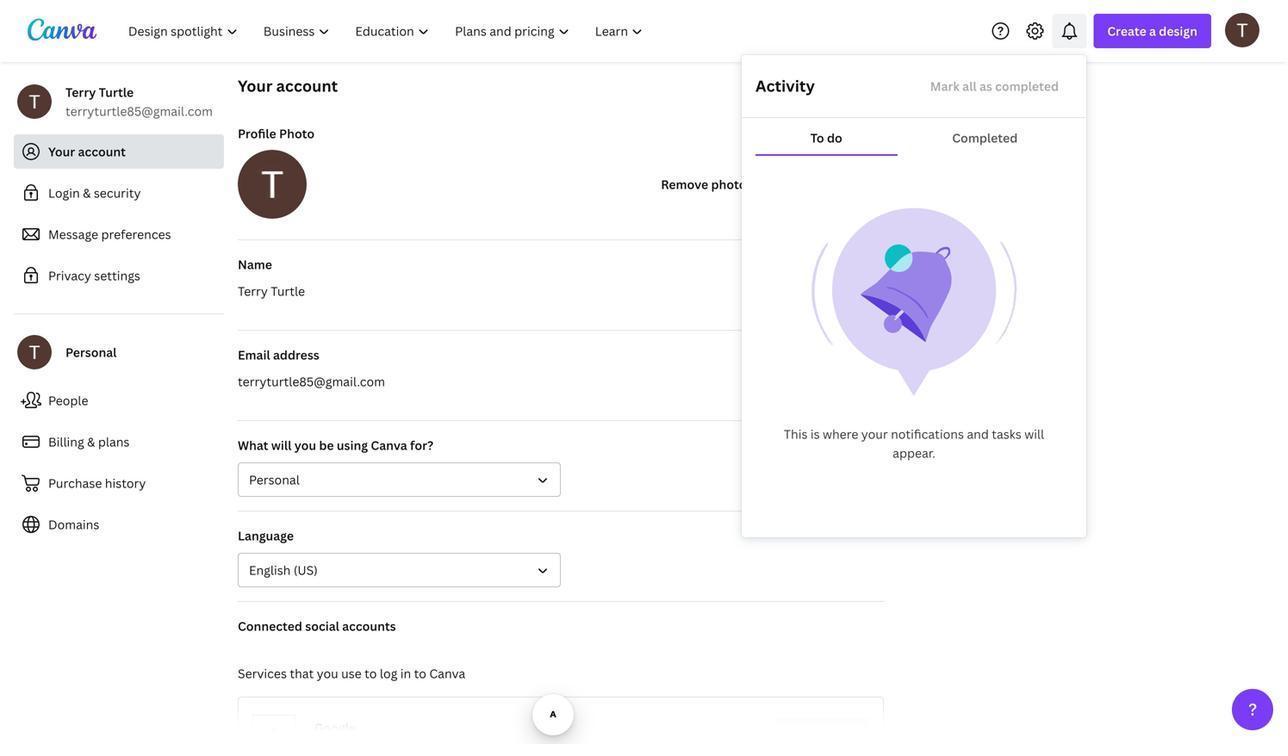 Task type: vqa. For each thing, say whether or not it's contained in the screenshot.
"Main" menu bar
no



Task type: describe. For each thing, give the bounding box(es) containing it.
mark
[[931, 78, 960, 94]]

do
[[827, 130, 843, 146]]

appear.
[[893, 445, 936, 462]]

use
[[341, 666, 362, 682]]

email address
[[238, 347, 320, 363]]

services that you use to log in to canva
[[238, 666, 466, 682]]

0 vertical spatial canva
[[371, 437, 407, 454]]

mark all as completed button
[[917, 69, 1073, 103]]

message preferences
[[48, 226, 171, 243]]

you for that
[[317, 666, 339, 682]]

you for will
[[295, 437, 316, 454]]

as
[[980, 78, 993, 94]]

english (us)
[[249, 562, 318, 579]]

completed
[[996, 78, 1059, 94]]

0 horizontal spatial will
[[271, 437, 292, 454]]

create a design
[[1108, 23, 1198, 39]]

for?
[[410, 437, 434, 454]]

people link
[[14, 384, 224, 418]]

login & security
[[48, 185, 141, 201]]

terry turtle image
[[1226, 13, 1260, 47]]

domains link
[[14, 508, 224, 542]]

privacy settings
[[48, 268, 140, 284]]

create
[[1108, 23, 1147, 39]]

turtle for terry turtle
[[271, 283, 305, 300]]

your inside your account link
[[48, 144, 75, 160]]

Personal button
[[238, 463, 561, 497]]

message
[[48, 226, 98, 243]]

disconnect
[[789, 728, 856, 744]]

0 vertical spatial account
[[276, 75, 338, 97]]

activity
[[756, 75, 815, 97]]

billing & plans link
[[14, 425, 224, 459]]

mark all as completed
[[931, 78, 1059, 94]]

email
[[238, 347, 270, 363]]

edit
[[838, 291, 862, 307]]

google
[[315, 720, 356, 737]]

using
[[337, 437, 368, 454]]

a
[[1150, 23, 1157, 39]]

photo
[[712, 176, 747, 193]]

create a design button
[[1094, 14, 1212, 48]]

disconnect button
[[775, 719, 870, 745]]

design
[[1160, 23, 1198, 39]]

this
[[784, 426, 808, 443]]

0 vertical spatial your
[[238, 75, 273, 97]]

privacy settings link
[[14, 259, 224, 293]]

domains
[[48, 517, 99, 533]]

google disconnect
[[315, 720, 856, 744]]

all
[[963, 78, 977, 94]]

completed
[[953, 130, 1018, 146]]

privacy
[[48, 268, 91, 284]]

terry for terry turtle terryturtle85@gmail.com
[[66, 84, 96, 100]]

settings
[[94, 268, 140, 284]]

will inside this is where your notifications and tasks will appear.
[[1025, 426, 1045, 443]]

language
[[238, 528, 294, 544]]

photo
[[279, 125, 315, 142]]

& for billing
[[87, 434, 95, 450]]

be
[[319, 437, 334, 454]]

your
[[862, 426, 888, 443]]

terry for terry turtle
[[238, 283, 268, 300]]

tasks
[[992, 426, 1022, 443]]

security
[[94, 185, 141, 201]]



Task type: locate. For each thing, give the bounding box(es) containing it.
1 horizontal spatial terry
[[238, 283, 268, 300]]

turtle inside terry turtle terryturtle85@gmail.com
[[99, 84, 134, 100]]

purchase history link
[[14, 466, 224, 501]]

& inside billing & plans link
[[87, 434, 95, 450]]

1 vertical spatial you
[[317, 666, 339, 682]]

1 vertical spatial &
[[87, 434, 95, 450]]

to
[[811, 130, 825, 146]]

1 vertical spatial turtle
[[271, 283, 305, 300]]

purchase history
[[48, 475, 146, 492]]

a picture of a bell ringing. image
[[811, 208, 1018, 397]]

what
[[238, 437, 269, 454]]

1 vertical spatial canva
[[430, 666, 466, 682]]

message preferences link
[[14, 217, 224, 252]]

1 vertical spatial personal
[[249, 472, 300, 488]]

what will you be using canva for?
[[238, 437, 434, 454]]

2 to from the left
[[414, 666, 427, 682]]

that
[[290, 666, 314, 682]]

& for login
[[83, 185, 91, 201]]

(us)
[[294, 562, 318, 579]]

canva right in
[[430, 666, 466, 682]]

account up the photo
[[276, 75, 338, 97]]

your account inside your account link
[[48, 144, 126, 160]]

your up profile at the left top
[[238, 75, 273, 97]]

canva left for?
[[371, 437, 407, 454]]

accounts
[[342, 618, 396, 635]]

1 horizontal spatial canva
[[430, 666, 466, 682]]

terryturtle85@gmail.com
[[66, 103, 213, 119], [238, 374, 385, 390]]

preferences
[[101, 226, 171, 243]]

0 horizontal spatial turtle
[[99, 84, 134, 100]]

social
[[305, 618, 340, 635]]

0 vertical spatial terryturtle85@gmail.com
[[66, 103, 213, 119]]

Language: English (US) button
[[238, 553, 561, 588]]

turtle up your account link
[[99, 84, 134, 100]]

1 horizontal spatial turtle
[[271, 283, 305, 300]]

purchase
[[48, 475, 102, 492]]

connected
[[238, 618, 303, 635]]

1 to from the left
[[365, 666, 377, 682]]

0 horizontal spatial your account
[[48, 144, 126, 160]]

you left "be"
[[295, 437, 316, 454]]

0 horizontal spatial to
[[365, 666, 377, 682]]

your up login
[[48, 144, 75, 160]]

english
[[249, 562, 291, 579]]

will right tasks
[[1025, 426, 1045, 443]]

terry up your account link
[[66, 84, 96, 100]]

turtle down name
[[271, 283, 305, 300]]

login & security link
[[14, 176, 224, 210]]

1 horizontal spatial terryturtle85@gmail.com
[[238, 374, 385, 390]]

account
[[276, 75, 338, 97], [78, 144, 126, 160]]

1 horizontal spatial personal
[[249, 472, 300, 488]]

you left use
[[317, 666, 339, 682]]

turtle
[[99, 84, 134, 100], [271, 283, 305, 300]]

0 vertical spatial you
[[295, 437, 316, 454]]

this is where your notifications and tasks will appear.
[[784, 426, 1045, 462]]

&
[[83, 185, 91, 201], [87, 434, 95, 450]]

canva
[[371, 437, 407, 454], [430, 666, 466, 682]]

log
[[380, 666, 398, 682]]

terry turtle terryturtle85@gmail.com
[[66, 84, 213, 119]]

login
[[48, 185, 80, 201]]

will right what on the bottom of page
[[271, 437, 292, 454]]

0 horizontal spatial account
[[78, 144, 126, 160]]

0 horizontal spatial terryturtle85@gmail.com
[[66, 103, 213, 119]]

& right login
[[83, 185, 91, 201]]

people
[[48, 393, 88, 409]]

personal inside button
[[249, 472, 300, 488]]

where
[[823, 426, 859, 443]]

personal
[[66, 344, 117, 361], [249, 472, 300, 488]]

your account up the photo
[[238, 75, 338, 97]]

address
[[273, 347, 320, 363]]

1 vertical spatial terryturtle85@gmail.com
[[238, 374, 385, 390]]

your
[[238, 75, 273, 97], [48, 144, 75, 160]]

1 vertical spatial terry
[[238, 283, 268, 300]]

personal down what on the bottom of page
[[249, 472, 300, 488]]

terry
[[66, 84, 96, 100], [238, 283, 268, 300]]

0 vertical spatial turtle
[[99, 84, 134, 100]]

billing
[[48, 434, 84, 450]]

will
[[1025, 426, 1045, 443], [271, 437, 292, 454]]

to right in
[[414, 666, 427, 682]]

0 vertical spatial &
[[83, 185, 91, 201]]

turtle for terry turtle terryturtle85@gmail.com
[[99, 84, 134, 100]]

1 horizontal spatial your
[[238, 75, 273, 97]]

profile
[[238, 125, 276, 142]]

to
[[365, 666, 377, 682], [414, 666, 427, 682]]

0 horizontal spatial personal
[[66, 344, 117, 361]]

edit button
[[815, 282, 884, 316]]

0 horizontal spatial terry
[[66, 84, 96, 100]]

1 horizontal spatial account
[[276, 75, 338, 97]]

services
[[238, 666, 287, 682]]

your account
[[238, 75, 338, 97], [48, 144, 126, 160]]

terry inside terry turtle terryturtle85@gmail.com
[[66, 84, 96, 100]]

personal up the people
[[66, 344, 117, 361]]

1 vertical spatial your account
[[48, 144, 126, 160]]

0 vertical spatial terry
[[66, 84, 96, 100]]

remove
[[661, 176, 709, 193]]

1 horizontal spatial to
[[414, 666, 427, 682]]

and
[[967, 426, 989, 443]]

completed button
[[898, 122, 1073, 154]]

1 horizontal spatial your account
[[238, 75, 338, 97]]

you
[[295, 437, 316, 454], [317, 666, 339, 682]]

your account link
[[14, 134, 224, 169]]

& inside login & security 'link'
[[83, 185, 91, 201]]

1 horizontal spatial will
[[1025, 426, 1045, 443]]

billing & plans
[[48, 434, 130, 450]]

top level navigation element
[[117, 14, 658, 48]]

1 vertical spatial account
[[78, 144, 126, 160]]

terryturtle85@gmail.com up your account link
[[66, 103, 213, 119]]

profile photo
[[238, 125, 315, 142]]

notifications
[[891, 426, 965, 443]]

to do button
[[756, 122, 898, 154]]

0 horizontal spatial canva
[[371, 437, 407, 454]]

account up login & security
[[78, 144, 126, 160]]

terryturtle85@gmail.com down address
[[238, 374, 385, 390]]

your account up login & security
[[48, 144, 126, 160]]

remove photo button
[[648, 167, 761, 202]]

is
[[811, 426, 820, 443]]

connected social accounts
[[238, 618, 396, 635]]

name
[[238, 256, 272, 273]]

history
[[105, 475, 146, 492]]

& left 'plans'
[[87, 434, 95, 450]]

plans
[[98, 434, 130, 450]]

terry turtle
[[238, 283, 305, 300]]

terry down name
[[238, 283, 268, 300]]

0 horizontal spatial your
[[48, 144, 75, 160]]

in
[[401, 666, 411, 682]]

remove photo
[[661, 176, 747, 193]]

0 vertical spatial personal
[[66, 344, 117, 361]]

1 vertical spatial your
[[48, 144, 75, 160]]

to left log
[[365, 666, 377, 682]]

to do
[[811, 130, 843, 146]]

0 vertical spatial your account
[[238, 75, 338, 97]]



